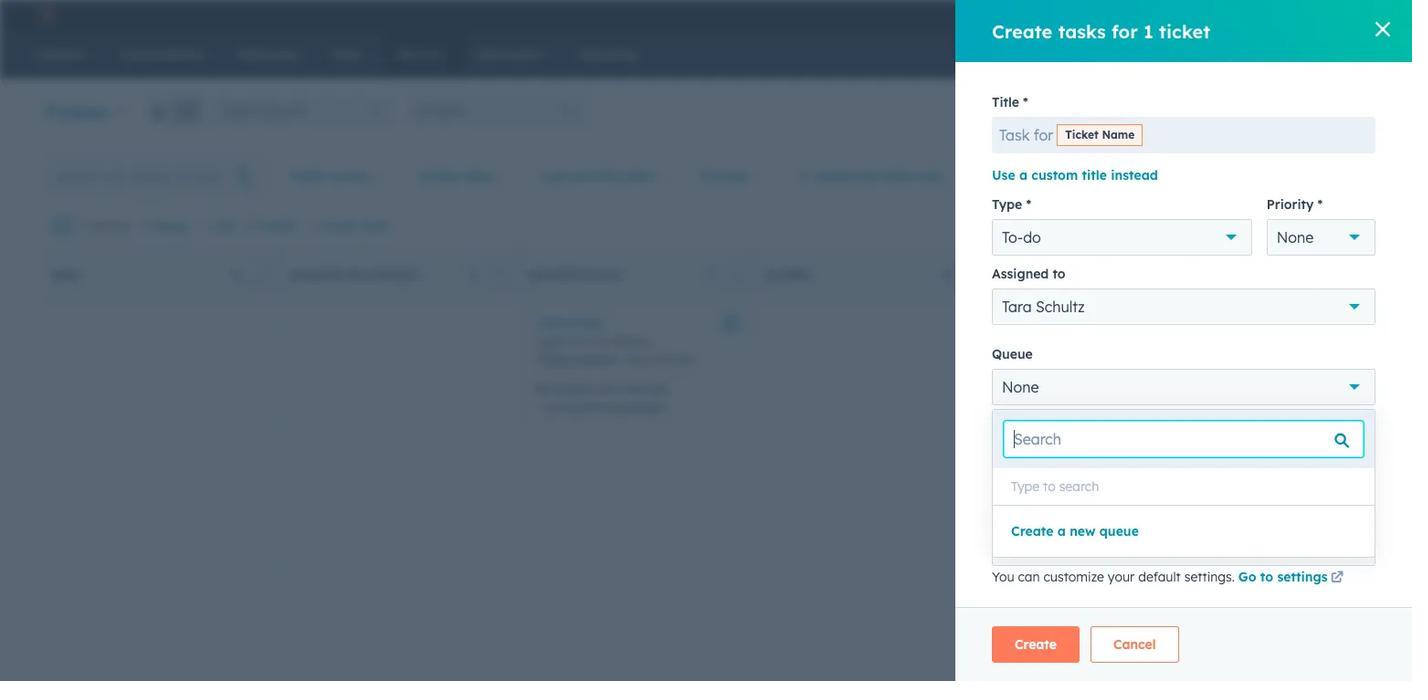 Task type: locate. For each thing, give the bounding box(es) containing it.
create date inside create date popup button
[[418, 168, 494, 185]]

cancel down settings.
[[1185, 633, 1227, 650]]

group inside tickets banner
[[144, 97, 202, 126]]

for inside open for 8 minutes ticket owner : tara schultz
[[572, 334, 589, 350]]

1 vertical spatial type
[[1012, 479, 1040, 495]]

0 vertical spatial 8
[[592, 334, 600, 350]]

0 horizontal spatial 0
[[232, 268, 239, 282]]

2 vertical spatial tickyticky
[[536, 315, 604, 332]]

advanced filters (0)
[[816, 168, 942, 185]]

ticket inside popup button
[[289, 168, 328, 185]]

1 horizontal spatial owner
[[577, 352, 616, 368]]

1 left the hour
[[1003, 539, 1009, 558]]

0 vertical spatial no
[[536, 383, 551, 397]]

tara schultz button up create date text box
[[1078, 359, 1381, 389]]

1 left the closed
[[709, 268, 715, 282]]

last up search
[[1078, 448, 1100, 462]]

1 horizontal spatial tasks
[[1059, 20, 1107, 42]]

no activity for 8 minutes
[[536, 383, 670, 397]]

a left the new
[[1058, 524, 1066, 540]]

link opens in a new window image
[[1332, 568, 1344, 590]]

ticket left name
[[1066, 128, 1099, 142]]

actions button
[[1102, 98, 1182, 127]]

activity inside popup button
[[572, 168, 621, 185]]

waiting for waiting on us
[[527, 268, 581, 282]]

0 vertical spatial tasks
[[1059, 20, 1107, 42]]

1 horizontal spatial cancel
[[1185, 633, 1227, 650]]

1 horizontal spatial waiting
[[527, 268, 581, 282]]

0 horizontal spatial waiting
[[290, 268, 344, 282]]

1 horizontal spatial 8
[[617, 383, 624, 397]]

cancel for save
[[1185, 633, 1227, 650]]

type for type to search
[[1012, 479, 1040, 495]]

0 vertical spatial open
[[1082, 173, 1114, 189]]

create date down tickets
[[418, 168, 494, 185]]

create tasks
[[322, 219, 391, 233]]

description
[[1112, 290, 1169, 304]]

create date
[[418, 168, 494, 185], [1078, 398, 1139, 412]]

:
[[616, 352, 619, 368]]

your
[[1108, 569, 1135, 586]]

on
[[347, 268, 365, 282], [585, 268, 602, 282]]

8 down tickyticky link
[[592, 334, 600, 350]]

1 horizontal spatial none
[[1277, 228, 1314, 247]]

waiting down create tasks button
[[290, 268, 344, 282]]

queue
[[1100, 524, 1140, 540]]

type for type
[[993, 196, 1023, 213]]

type
[[993, 196, 1023, 213], [1012, 479, 1040, 495]]

priority up about this ticket dropdown button
[[1267, 196, 1314, 213]]

2 0 from the left
[[470, 268, 477, 282]]

schultz right :
[[653, 352, 696, 368]]

type inside create tasks for 1 ticket dialog
[[993, 196, 1023, 213]]

2 horizontal spatial 0
[[944, 268, 951, 282]]

settings link
[[1152, 0, 1190, 29]]

board actions button
[[1085, 158, 1230, 195]]

to right go
[[1261, 569, 1274, 586]]

close image
[[1376, 22, 1391, 37], [1376, 22, 1391, 37]]

tara schultz button down this
[[993, 289, 1376, 325]]

last
[[541, 168, 568, 185], [1078, 448, 1100, 462]]

2 horizontal spatial schultz
[[1108, 369, 1150, 385]]

priority down search
[[1078, 512, 1115, 526]]

1 vertical spatial last
[[1078, 448, 1100, 462]]

1 waiting from the left
[[290, 268, 344, 282]]

group
[[144, 97, 202, 126]]

use a custom title instead button
[[993, 165, 1159, 186]]

waiting up tickyticky link
[[527, 268, 581, 282]]

2 vertical spatial activity
[[565, 401, 606, 415]]

cancel button for create
[[1091, 627, 1179, 664]]

1 vertical spatial owner
[[577, 352, 616, 368]]

priority inside popup button
[[701, 168, 749, 185]]

ticket inside dropdown button
[[1169, 248, 1205, 264]]

1 horizontal spatial schultz
[[1036, 298, 1085, 316]]

1 horizontal spatial priority
[[1078, 512, 1115, 526]]

open inside open for 8 minutes ticket owner : tara schultz
[[536, 334, 568, 350]]

ticket for ticket description
[[1078, 290, 1108, 304]]

schultz up "customer"
[[1108, 369, 1150, 385]]

tara down assigned
[[1003, 298, 1032, 316]]

0 horizontal spatial last
[[541, 168, 568, 185]]

waiting on contact
[[290, 268, 421, 282]]

none button for priority
[[1267, 219, 1376, 256]]

0 vertical spatial last
[[541, 168, 568, 185]]

apoptosis studios 2 button
[[1221, 0, 1391, 29]]

create inside 'button'
[[1287, 105, 1322, 119]]

tara up "customer"
[[1078, 369, 1104, 385]]

date inside popup button
[[465, 168, 494, 185]]

open
[[1082, 173, 1114, 189], [536, 334, 568, 350]]

for
[[1112, 20, 1139, 42], [1034, 126, 1054, 144], [572, 334, 589, 350], [598, 383, 614, 397]]

to-do button
[[993, 219, 1253, 256]]

1 on from the left
[[347, 268, 365, 282]]

on left "contact"
[[347, 268, 365, 282]]

tickets banner
[[44, 92, 1369, 128]]

no up no activity scheduled
[[536, 383, 551, 397]]

no activity scheduled
[[547, 401, 664, 415]]

1 left selected.
[[78, 219, 83, 233]]

1 vertical spatial activity
[[554, 383, 595, 397]]

1 horizontal spatial open
[[1082, 173, 1114, 189]]

to right assigned
[[1053, 266, 1066, 282]]

tara inside open for 8 minutes ticket owner : tara schultz
[[623, 352, 649, 368]]

0 horizontal spatial on
[[347, 268, 365, 282]]

last inside last activity date popup button
[[541, 168, 568, 185]]

for right the marketplaces icon
[[1112, 20, 1139, 42]]

for down tickyticky link
[[572, 334, 589, 350]]

0 vertical spatial priority
[[701, 168, 749, 185]]

0 horizontal spatial tasks
[[362, 219, 391, 233]]

advanced filters (0) button
[[785, 158, 954, 195]]

0 vertical spatial a
[[1020, 167, 1028, 184]]

0 vertical spatial tickyticky
[[1096, 20, 1195, 42]]

last for last customer reply date
[[1078, 448, 1100, 462]]

closed
[[765, 268, 810, 282]]

to for go
[[1261, 569, 1274, 586]]

0 vertical spatial tara schultz
[[1003, 298, 1085, 316]]

type down "in"
[[1012, 479, 1040, 495]]

0 horizontal spatial priority
[[701, 168, 749, 185]]

settings
[[1278, 569, 1328, 586]]

search image
[[1371, 46, 1387, 62]]

1 vertical spatial create date
[[1078, 398, 1139, 412]]

0 left assigned
[[944, 268, 951, 282]]

before
[[1049, 539, 1093, 558]]

0 horizontal spatial 8
[[592, 334, 600, 350]]

owner inside open for 8 minutes ticket owner : tara schultz
[[577, 352, 616, 368]]

on left us on the left top of page
[[585, 268, 602, 282]]

tara schultz up "customer"
[[1078, 369, 1150, 385]]

tasks for create tasks for 1 ticket
[[1059, 20, 1107, 42]]

0 horizontal spatial none
[[1003, 378, 1040, 397]]

settings.
[[1185, 569, 1236, 586]]

0 for waiting on contact
[[470, 268, 477, 282]]

open left 7
[[1082, 173, 1114, 189]]

cancel
[[1185, 633, 1227, 650], [1114, 637, 1157, 653]]

for right "task"
[[1034, 126, 1054, 144]]

2 waiting from the left
[[527, 268, 581, 282]]

tasks inside create tasks for 1 ticket dialog
[[1059, 20, 1107, 42]]

you can customize your default settings.
[[993, 569, 1239, 586]]

type down use
[[993, 196, 1023, 213]]

no down no activity for 8 minutes
[[547, 401, 562, 415]]

1 horizontal spatial last
[[1078, 448, 1100, 462]]

minutes
[[1128, 173, 1176, 189], [603, 334, 651, 350], [627, 383, 670, 397]]

0 vertical spatial none
[[1277, 228, 1314, 247]]

open down tickyticky link
[[536, 334, 568, 350]]

hubspot image
[[33, 4, 55, 26]]

tara schultz button
[[993, 289, 1376, 325], [1078, 359, 1381, 389]]

3 0 from the left
[[944, 268, 951, 282]]

default
[[1139, 569, 1182, 586]]

0 horizontal spatial owner
[[332, 168, 371, 185]]

schultz down the assigned to
[[1036, 298, 1085, 316]]

schultz inside create tasks for 1 ticket dialog
[[1036, 298, 1085, 316]]

cancel for create
[[1114, 637, 1157, 653]]

cancel button down settings.
[[1162, 623, 1250, 660]]

tara right :
[[623, 352, 649, 368]]

hour
[[1013, 539, 1045, 558]]

use
[[993, 167, 1016, 184]]

0 horizontal spatial create date
[[418, 168, 494, 185]]

create ticket
[[1287, 105, 1354, 119]]

1 0 from the left
[[232, 268, 239, 282]]

0 vertical spatial none button
[[1267, 219, 1376, 256]]

0 horizontal spatial a
[[1020, 167, 1028, 184]]

create tasks for 1 ticket dialog
[[956, 0, 1413, 682]]

HH:MM text field
[[1261, 450, 1376, 486]]

none button
[[1267, 219, 1376, 256], [993, 369, 1376, 406]]

no for no activity scheduled
[[547, 401, 562, 415]]

(0)
[[924, 168, 942, 185]]

priority button
[[689, 158, 774, 195]]

1 horizontal spatial create date
[[1078, 398, 1139, 412]]

to for assigned
[[1053, 266, 1066, 282]]

close image for tickyticky
[[1376, 22, 1391, 37]]

priority
[[701, 168, 749, 185], [1267, 196, 1314, 213], [1078, 512, 1115, 526]]

Ticket description text field
[[1078, 301, 1381, 338]]

assigned
[[993, 266, 1050, 282]]

cancel down your
[[1114, 637, 1157, 653]]

1 vertical spatial minutes
[[603, 334, 651, 350]]

1 horizontal spatial tara
[[1003, 298, 1032, 316]]

0 vertical spatial to
[[1053, 266, 1066, 282]]

last for last activity date
[[541, 168, 568, 185]]

1 vertical spatial a
[[1058, 524, 1066, 540]]

all tickets button
[[406, 97, 589, 126]]

2 on from the left
[[585, 268, 602, 282]]

activity for for
[[554, 383, 595, 397]]

to down month
[[1044, 479, 1056, 495]]

none for priority
[[1277, 228, 1314, 247]]

1 horizontal spatial 0
[[470, 268, 477, 282]]

date inside create tasks for 1 ticket dialog
[[1021, 427, 1050, 443]]

create inside popup button
[[418, 168, 461, 185]]

assign button
[[138, 218, 189, 235]]

0 vertical spatial owner
[[332, 168, 371, 185]]

1 for 1 selected.
[[78, 219, 83, 233]]

8 up no activity scheduled
[[617, 383, 624, 397]]

hubspot link
[[22, 4, 69, 26]]

tara
[[1003, 298, 1032, 316], [623, 352, 649, 368], [1078, 369, 1104, 385]]

delete button
[[247, 218, 297, 235]]

a right use
[[1020, 167, 1028, 184]]

none for queue
[[1003, 378, 1040, 397]]

owner inside popup button
[[332, 168, 371, 185]]

2 vertical spatial minutes
[[627, 383, 670, 397]]

1 vertical spatial priority
[[1267, 196, 1314, 213]]

owner up create tasks
[[332, 168, 371, 185]]

1 horizontal spatial on
[[585, 268, 602, 282]]

1 vertical spatial no
[[547, 401, 562, 415]]

go to settings
[[1239, 569, 1328, 586]]

0 horizontal spatial cancel
[[1114, 637, 1157, 653]]

activity
[[572, 168, 621, 185], [554, 383, 595, 397], [565, 401, 606, 415]]

1 vertical spatial none button
[[993, 369, 1376, 406]]

create date up "customer"
[[1078, 398, 1139, 412]]

schultz
[[1036, 298, 1085, 316], [653, 352, 696, 368], [1108, 369, 1150, 385]]

1 vertical spatial tara schultz button
[[1078, 359, 1381, 389]]

create
[[993, 20, 1053, 42], [1287, 105, 1322, 119], [418, 168, 461, 185], [322, 219, 359, 233], [1078, 398, 1112, 412], [1012, 524, 1054, 540], [1015, 637, 1057, 653]]

1 vertical spatial to
[[1044, 479, 1056, 495]]

0 down edit
[[232, 268, 239, 282]]

last activity date button
[[529, 158, 678, 195]]

1 for 1 hour before
[[1003, 539, 1009, 558]]

tara schultz down the assigned to
[[1003, 298, 1085, 316]]

0 vertical spatial activity
[[572, 168, 621, 185]]

ticket down tickyticky link
[[536, 352, 574, 368]]

cancel button
[[1162, 623, 1250, 660], [1091, 627, 1179, 664]]

open for open 7 minutes
[[1082, 173, 1114, 189]]

0 vertical spatial ticket
[[1160, 20, 1211, 42]]

open 7 minutes
[[1082, 173, 1176, 189]]

0 right "contact"
[[470, 268, 477, 282]]

in
[[1003, 459, 1018, 477]]

a inside use a custom title instead button
[[1020, 167, 1028, 184]]

edit
[[214, 219, 236, 233]]

import
[[1209, 105, 1245, 119]]

2 vertical spatial ticket
[[1169, 248, 1205, 264]]

last down all tickets popup button
[[541, 168, 568, 185]]

0 vertical spatial create date
[[418, 168, 494, 185]]

tasks
[[1059, 20, 1107, 42], [362, 219, 391, 233]]

Search search field
[[1004, 421, 1365, 458]]

1 vertical spatial ticket
[[1325, 105, 1354, 119]]

0 horizontal spatial open
[[536, 334, 568, 350]]

ticket for ticket owner
[[289, 168, 328, 185]]

queue
[[993, 346, 1034, 363]]

1 vertical spatial tasks
[[362, 219, 391, 233]]

ticket inside dialog
[[1066, 128, 1099, 142]]

tara schultz
[[1003, 298, 1085, 316], [1078, 369, 1150, 385]]

0 horizontal spatial schultz
[[653, 352, 696, 368]]

tasks inside create tasks button
[[362, 219, 391, 233]]

owner up no activity for 8 minutes
[[577, 352, 616, 368]]

1 vertical spatial open
[[536, 334, 568, 350]]

0
[[232, 268, 239, 282], [470, 268, 477, 282], [944, 268, 951, 282]]

to-do
[[1003, 228, 1042, 247]]

pipeline
[[266, 104, 306, 118]]

1 hour before
[[1003, 539, 1093, 558]]

ticket for ticket name
[[1066, 128, 1099, 142]]

a for create
[[1058, 524, 1066, 540]]

priority down tickets banner
[[701, 168, 749, 185]]

ticket up delete on the top of the page
[[289, 168, 328, 185]]

1
[[1144, 20, 1154, 42], [78, 219, 83, 233], [709, 268, 715, 282], [1022, 459, 1028, 477], [1003, 539, 1009, 558]]

go
[[1239, 569, 1257, 586]]

1 horizontal spatial a
[[1058, 524, 1066, 540]]

create tasks button
[[308, 218, 391, 235]]

title
[[993, 94, 1020, 111]]

marketplaces button
[[1083, 0, 1121, 29]]

a inside the create a new queue button
[[1058, 524, 1066, 540]]

ticket inside 'button'
[[1325, 105, 1354, 119]]

0 horizontal spatial tara
[[623, 352, 649, 368]]

scheduled
[[609, 401, 664, 415]]

none
[[1277, 228, 1314, 247], [1003, 378, 1040, 397]]

task
[[1000, 126, 1030, 144]]

studios
[[1312, 7, 1354, 22]]

cancel inside create tasks for 1 ticket dialog
[[1114, 637, 1157, 653]]

ticket down caret image
[[1078, 290, 1108, 304]]

this
[[1142, 248, 1165, 264]]

2 vertical spatial to
[[1261, 569, 1274, 586]]

2 horizontal spatial priority
[[1267, 196, 1314, 213]]

cancel button down your
[[1091, 627, 1179, 664]]

1 vertical spatial none
[[1003, 378, 1040, 397]]

0 vertical spatial type
[[993, 196, 1023, 213]]

menu
[[949, 0, 1391, 36]]



Task type: vqa. For each thing, say whether or not it's contained in the screenshot.
Board actions "popup button"
yes



Task type: describe. For each thing, give the bounding box(es) containing it.
no for no activity for 8 minutes
[[536, 383, 551, 397]]

last customer reply date
[[1078, 448, 1207, 462]]

settings image
[[1163, 8, 1179, 25]]

tasks for create tasks
[[362, 219, 391, 233]]

1 vertical spatial tickyticky
[[1082, 135, 1187, 161]]

reply
[[1155, 448, 1180, 462]]

close image for create tasks for 1 ticket
[[1376, 22, 1391, 37]]

Create date text field
[[1078, 409, 1381, 438]]

create a new queue button
[[1012, 521, 1140, 543]]

date inside popup button
[[625, 168, 654, 185]]

calling icon button
[[1047, 2, 1078, 28]]

selected.
[[86, 219, 131, 233]]

waiting on us
[[527, 268, 621, 282]]

activity for scheduled
[[565, 401, 606, 415]]

schultz inside open for 8 minutes ticket owner : tara schultz
[[653, 352, 696, 368]]

support
[[221, 104, 263, 118]]

support pipeline
[[221, 104, 306, 118]]

can
[[1019, 569, 1041, 586]]

contact
[[368, 268, 421, 282]]

customize
[[1044, 569, 1105, 586]]

due date element
[[1261, 450, 1376, 486]]

waiting for waiting on contact
[[290, 268, 344, 282]]

1 right "in"
[[1022, 459, 1028, 477]]

1 vertical spatial tara schultz
[[1078, 369, 1150, 385]]

ticket inside dialog
[[1160, 20, 1211, 42]]

open for 8 minutes ticket owner : tara schultz
[[536, 334, 696, 368]]

caret image
[[1074, 254, 1085, 259]]

title
[[1083, 167, 1108, 184]]

create date button
[[407, 158, 518, 195]]

due date
[[993, 427, 1050, 443]]

board
[[1108, 168, 1146, 185]]

last activity date
[[541, 168, 654, 185]]

us
[[606, 268, 621, 282]]

0 vertical spatial minutes
[[1128, 173, 1176, 189]]

name
[[1103, 128, 1135, 142]]

new
[[1070, 524, 1096, 540]]

create tasks for 1 ticket
[[993, 20, 1211, 42]]

2 horizontal spatial tara
[[1078, 369, 1104, 385]]

1 left settings icon
[[1144, 20, 1154, 42]]

for up no activity scheduled
[[598, 383, 614, 397]]

about
[[1100, 248, 1138, 264]]

month
[[1032, 459, 1077, 477]]

do
[[1024, 228, 1042, 247]]

reminder
[[993, 507, 1053, 524]]

assign
[[153, 219, 189, 233]]

calling icon image
[[1054, 9, 1071, 26]]

1 hour before button
[[993, 530, 1376, 567]]

notifications image
[[1198, 8, 1214, 25]]

about this ticket button
[[1060, 232, 1381, 281]]

tickets
[[44, 100, 109, 123]]

a for use
[[1020, 167, 1028, 184]]

create ticket button
[[1272, 98, 1369, 127]]

none button for queue
[[993, 369, 1376, 406]]

ticket owner
[[289, 168, 371, 185]]

actions
[[1118, 105, 1156, 119]]

filters
[[883, 168, 920, 185]]

custom
[[1032, 167, 1079, 184]]

ticket name
[[1066, 128, 1135, 142]]

menu containing apoptosis studios 2
[[949, 0, 1391, 36]]

in 1 month (november 20)
[[1003, 459, 1185, 477]]

ticket inside open for 8 minutes ticket owner : tara schultz
[[536, 352, 574, 368]]

Last customer reply date text field
[[1078, 459, 1381, 488]]

notifications button
[[1190, 0, 1221, 29]]

link opens in a new window image
[[1332, 572, 1344, 586]]

ticket description
[[1078, 290, 1169, 304]]

type to search
[[1012, 479, 1100, 495]]

Search ID, name, or description search field
[[44, 158, 266, 195]]

2 vertical spatial priority
[[1078, 512, 1115, 526]]

0 for closed
[[944, 268, 951, 282]]

you
[[993, 569, 1015, 586]]

minutes inside open for 8 minutes ticket owner : tara schultz
[[603, 334, 651, 350]]

apoptosis
[[1253, 7, 1309, 22]]

Search HubSpot search field
[[1156, 38, 1380, 69]]

tara inside create tasks for 1 ticket dialog
[[1003, 298, 1032, 316]]

help image
[[1128, 8, 1145, 25]]

tara schultz inside create tasks for 1 ticket dialog
[[1003, 298, 1085, 316]]

save button
[[1074, 623, 1151, 660]]

support pipeline button
[[213, 97, 395, 126]]

tickets button
[[44, 98, 126, 125]]

import button
[[1193, 98, 1261, 127]]

1 selected.
[[78, 219, 131, 233]]

open for open for 8 minutes ticket owner : tara schultz
[[536, 334, 568, 350]]

task for
[[1000, 126, 1054, 144]]

marketplaces image
[[1093, 8, 1110, 25]]

on for contact
[[347, 268, 365, 282]]

upgrade
[[980, 9, 1031, 24]]

1 vertical spatial 8
[[617, 383, 624, 397]]

due
[[993, 427, 1018, 443]]

cancel button for save
[[1162, 623, 1250, 660]]

all
[[415, 104, 427, 118]]

2
[[1357, 7, 1364, 22]]

delete
[[262, 219, 297, 233]]

(november
[[1081, 459, 1158, 477]]

activity for date
[[572, 168, 621, 185]]

all tickets
[[415, 104, 464, 118]]

assigned to
[[993, 266, 1066, 282]]

0 for new
[[232, 268, 239, 282]]

save
[[1097, 633, 1128, 650]]

tara schultz image
[[1232, 6, 1249, 23]]

upgrade image
[[960, 8, 976, 25]]

ticket owner button
[[277, 158, 396, 195]]

to for type
[[1044, 479, 1056, 495]]

1 for 1
[[709, 268, 715, 282]]

7
[[1118, 173, 1124, 189]]

actions
[[1150, 168, 1196, 185]]

customer
[[1103, 448, 1152, 462]]

advanced
[[816, 168, 879, 185]]

help button
[[1121, 0, 1152, 29]]

priority inside create tasks for 1 ticket dialog
[[1267, 196, 1314, 213]]

search button
[[1362, 38, 1396, 69]]

create a new queue
[[1012, 524, 1140, 540]]

0 vertical spatial tara schultz button
[[993, 289, 1376, 325]]

instead
[[1112, 167, 1159, 184]]

go to settings link
[[1239, 568, 1348, 590]]

new
[[52, 268, 79, 282]]

on for us
[[585, 268, 602, 282]]

8 inside open for 8 minutes ticket owner : tara schultz
[[592, 334, 600, 350]]



